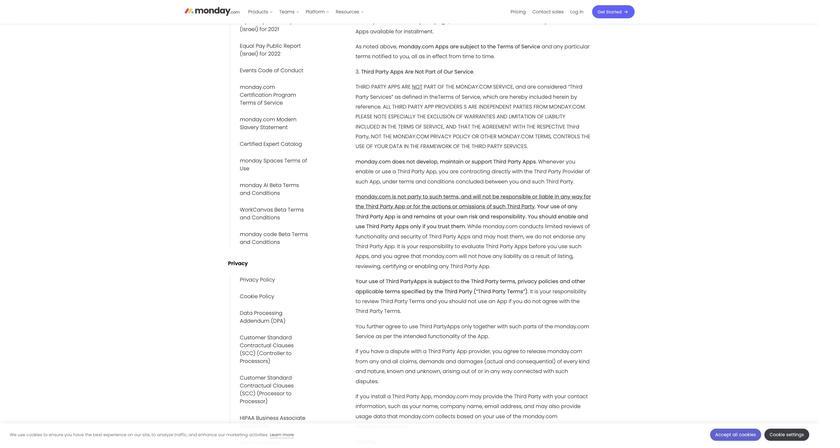 Task type: vqa. For each thing, say whether or not it's contained in the screenshot.


Task type: describe. For each thing, give the bounding box(es) containing it.
billing
[[361, 438, 377, 446]]

or up own
[[453, 203, 458, 211]]

before
[[529, 243, 546, 250]]

standard for (controller
[[268, 334, 292, 342]]

privacy
[[431, 133, 452, 140]]

your inside . while monday.com conducts limited reviews of functionality and security of third party apps and may host them, we do not endorse any third party app. it is your responsibility to evaluate third party apps before you use such apps, and you agree that monday.com will not have any liability as a result of listing, reviewing, certifying or enabling any third party app.
[[407, 243, 419, 250]]

terms, inside your use of third partyapps is subject to the third party terms, privacy policies and other applicable terms specified by the third party ("third party terms")
[[500, 278, 517, 285]]

way inside monday.com is not party to such terms, and will not be responsible or liable in any way for the third party app or for the actions or omissions of such third party
[[572, 193, 583, 201]]

apps down services.
[[523, 158, 536, 166]]

monday for monday ai beta terms and conditions
[[240, 181, 262, 189]]

1 vertical spatial privacy
[[228, 260, 248, 267]]

exclusion
[[428, 113, 455, 121]]

any up the nature,
[[370, 358, 379, 365]]

standard for (processor
[[268, 374, 292, 382]]

the left terms in the top of the page
[[388, 123, 397, 130]]

use up apps,
[[356, 223, 365, 230]]

(actual
[[485, 358, 504, 365]]

of right use
[[366, 143, 373, 150]]

which inside . the monday.com marketplace includes any webpage, interface or service at which monday.com makes apps available for installment.
[[509, 18, 524, 25]]

enable inside . your use of any third party app is and remains at your own risk and responsibility. you should enable and use third party apps only if you trust them
[[558, 213, 577, 220]]

as inside you further agree to use third partyapps only together with such parts of the monday.com service as per the intended functionality of the app.
[[376, 333, 382, 340]]

and inside if you install a third party app, monday.com may provide the third party with your contact information, such as your name, company name, email address, and may also provide usage data that monday.com collects based on your use of the monday.com marketplace or apps.
[[524, 403, 535, 411]]

. for whenever
[[536, 158, 537, 166]]

to inside monday.com is not party to such terms, and will not be responsible or liable in any way for the third party app or for the actions or omissions of such third party
[[423, 193, 428, 201]]

it inside ". it is your responsibility to review third party terms and you should not use an app if you do not agree with the third party terms."
[[530, 288, 533, 295]]

note
[[374, 113, 387, 121]]

subject for are
[[460, 43, 480, 50]]

certified
[[240, 140, 262, 148]]

data
[[374, 413, 386, 420]]

the right controls at the right top
[[582, 133, 591, 140]]

of inside part of the monday.com service, and are considered "third party services" as defined in theterms of service, which are hereby included herein by reference. all third party app providers s are independent parties from monday.com. please note especially the exclusion of warranties and limitation of liability included in the terms of service, and that the agreement with the respective third party, not the monday.com privacy policy or other monday.com terms, controls the use of your data in the framework of the third party services.
[[456, 93, 461, 101]]

your up also
[[555, 393, 567, 401]]

damages
[[458, 358, 483, 365]]

of down from
[[537, 113, 544, 121]]

of inside monday.com certification program terms of service
[[258, 99, 263, 107]]

the right data
[[410, 143, 419, 150]]

of up the that
[[456, 113, 463, 121]]

subject for is
[[434, 278, 453, 285]]

and inside "monday code beta terms and conditions"
[[240, 238, 251, 246]]

customer standard contractual clauses (scc) (processor to processor) link
[[230, 373, 312, 407]]

equal for equal pay public report (israel) for 2021
[[240, 18, 254, 25]]

by inside part of the monday.com service, and are considered "third party services" as defined in theterms of service, which are hereby included herein by reference. all third party app providers s are independent parties from monday.com. please note especially the exclusion of warranties and limitation of liability included in the terms of service, and that the agreement with the respective third party, not the monday.com privacy policy or other monday.com terms, controls the use of your data in the framework of the third party services.
[[571, 93, 578, 101]]

hipaa business associate agreement link
[[230, 414, 312, 431]]

privacy for the bottommost 'privacy policy' link
[[240, 276, 259, 284]]

2 name, from the left
[[467, 403, 484, 411]]

1 horizontal spatial monday.com
[[456, 83, 492, 91]]

platform link
[[303, 7, 333, 17]]

known
[[387, 368, 404, 375]]

them
[[452, 223, 465, 230]]

2 vertical spatial have
[[73, 432, 84, 438]]

at inside . the monday.com marketplace includes any webpage, interface or service at which monday.com makes apps available for installment.
[[502, 18, 508, 25]]

to left ensure
[[43, 432, 48, 438]]

provider
[[563, 168, 584, 175]]

such up liable
[[532, 178, 545, 185]]

reference.
[[356, 103, 382, 111]]

ensure
[[49, 432, 63, 438]]

use
[[356, 143, 365, 150]]

warranties
[[465, 113, 496, 121]]

public for 2022
[[267, 42, 282, 50]]

2 vertical spatial third
[[472, 143, 486, 150]]

addendum
[[240, 317, 270, 325]]

1 vertical spatial app.
[[479, 263, 491, 270]]

you down 'terms")'
[[513, 298, 523, 305]]

any inside monday.com is not party to such terms, and will not be responsible or liable in any way for the third party app or for the actions or omissions of such third party
[[561, 193, 571, 201]]

email
[[485, 403, 499, 411]]

parts
[[524, 323, 537, 330]]

intended
[[404, 333, 427, 340]]

your inside . your use of any third party app is and remains at your own risk and responsibility. you should enable and use third party apps only if you trust them
[[444, 213, 456, 220]]

enhance
[[198, 432, 217, 438]]

1 vertical spatial third
[[393, 103, 407, 111]]

specified
[[402, 288, 426, 295]]

get started
[[598, 9, 622, 15]]

monday.com modern slavery statement link
[[230, 115, 312, 132]]

your inside . your use of any third party app is and remains at your own risk and responsibility. you should enable and use third party apps only if you trust them
[[538, 203, 549, 211]]

not inside part of the monday.com service, and are considered "third party services" as defined in theterms of service, which are hereby included herein by reference. all third party app providers s are independent parties from monday.com. please note especially the exclusion of warranties and limitation of liability included in the terms of service, and that the agreement with the respective third party, not the monday.com privacy policy or other monday.com terms, controls the use of your data in the framework of the third party services.
[[371, 133, 382, 140]]

terms inside ". it is your responsibility to review third party terms and you should not use an app if you do not agree with the third party terms."
[[409, 298, 425, 305]]

endorse
[[554, 233, 575, 240]]

pay for 2021
[[256, 18, 265, 25]]

if you install a third party app, monday.com may provide the third party with your contact information, such as your name, company name, email address, and may also provide usage data that monday.com collects based on your use of the monday.com marketplace or apps.
[[356, 393, 588, 430]]

to right site,
[[152, 432, 156, 438]]

such up actions on the top
[[430, 193, 442, 201]]

apps down them
[[458, 233, 471, 240]]

monday.com certification program terms of service link
[[230, 82, 312, 108]]

you inside . your use of any third party app is and remains at your own risk and responsibility. you should enable and use third party apps only if you trust them
[[528, 213, 538, 220]]

such inside if you install a third party app, monday.com may provide the third party with your contact information, such as your name, company name, email address, and may also provide usage data that monday.com collects based on your use of the monday.com marketplace or apps.
[[388, 403, 401, 411]]

resources link
[[333, 7, 367, 17]]

are up independent
[[500, 93, 509, 101]]

such inside if you have a dispute with a third party app provider, you agree to release monday.com from any and all claims, demands and damages (actual and consequential) of every kind and nature, known and unknown, arising out of or in any way connected with such disputes.
[[556, 368, 568, 375]]

0 horizontal spatial monday.com
[[394, 133, 429, 140]]

as
[[356, 43, 362, 50]]

cookies for use
[[26, 432, 42, 438]]

2 horizontal spatial monday.com
[[498, 133, 534, 140]]

use down liable
[[551, 203, 560, 211]]

conditions for code
[[252, 238, 280, 246]]

the right with
[[527, 123, 536, 130]]

the down app
[[417, 113, 426, 121]]

0 vertical spatial not
[[412, 83, 423, 91]]

functionality inside . while monday.com conducts limited reviews of functionality and security of third party apps and may host them, we do not endorse any third party app. it is your responsibility to evaluate third party apps before you use such apps, and you agree that monday.com will not have any liability as a result of listing, reviewing, certifying or enabling any third party app.
[[356, 233, 388, 240]]

way inside if you have a dispute with a third party app provider, you agree to release monday.com from any and all claims, demands and damages (actual and consequential) of every kind and nature, known and unknown, arising out of or in any way connected with such disputes.
[[502, 368, 513, 375]]

with inside you further agree to use third partyapps only together with such parts of the monday.com service as per the intended functionality of the app.
[[498, 323, 508, 330]]

learn more link
[[270, 432, 294, 438]]

1 vertical spatial may
[[470, 393, 482, 401]]

you inside you further agree to use third partyapps only together with such parts of the monday.com service as per the intended functionality of the app.
[[356, 323, 366, 330]]

of inside . your use of any third party app is and remains at your own risk and responsibility. you should enable and use third party apps only if you trust them
[[562, 203, 567, 211]]

considered
[[538, 83, 567, 91]]

particular
[[565, 43, 590, 50]]

data processing addendum (dpa) link
[[230, 309, 312, 326]]

services"
[[370, 93, 394, 101]]

slavery
[[240, 124, 259, 131]]

terms inside "and any particular terms notified to you, all as in effect from time to time."
[[356, 53, 371, 60]]

customer for (controller
[[240, 334, 266, 342]]

the inside ". it is your responsibility to review third party terms and you should not use an app if you do not agree with the third party terms."
[[572, 298, 580, 305]]

workcanvas beta terms and conditions
[[240, 206, 304, 221]]

contact sales
[[533, 8, 564, 15]]

1 horizontal spatial provide
[[562, 403, 581, 411]]

makes
[[562, 18, 579, 25]]

result
[[536, 253, 550, 260]]

terms inside "monday code beta terms and conditions"
[[292, 231, 308, 238]]

1 vertical spatial privacy policy link
[[230, 275, 278, 285]]

cookie settings button
[[765, 429, 810, 441]]

support
[[472, 158, 492, 166]]

or left liable
[[533, 193, 538, 201]]

monday code beta terms and conditions link
[[230, 230, 312, 247]]

certification
[[240, 91, 272, 99]]

a inside the . whenever you enable or use a third party app, you are contracting directly with the third party provider of such app, under terms and conditions concluded between you and such third party.
[[393, 168, 396, 175]]

0 vertical spatial app.
[[385, 243, 396, 250]]

we
[[10, 432, 17, 438]]

apps down them,
[[515, 243, 528, 250]]

time.
[[483, 53, 495, 60]]

the inside the . whenever you enable or use a third party app, you are contracting directly with the third party provider of such app, under terms and conditions concluded between you and such third party.
[[525, 168, 533, 175]]

terms, inside monday.com is not party to such terms, and will not be responsible or liable in any way for the third party app or for the actions or omissions of such third party
[[444, 193, 460, 201]]

use right the we
[[18, 432, 25, 438]]

limitation
[[509, 113, 536, 121]]

conditions for ai
[[252, 189, 280, 197]]

s
[[464, 103, 467, 111]]

or inside . the monday.com marketplace includes any webpage, interface or service at which monday.com makes apps available for installment.
[[476, 18, 481, 25]]

the down policy
[[462, 143, 471, 150]]

in inside part of the monday.com service, and are considered "third party services" as defined in theterms of service, which are hereby included herein by reference. all third party app providers s are independent parties from monday.com. please note especially the exclusion of warranties and limitation of liability included in the terms of service, and that the agreement with the respective third party, not the monday.com privacy policy or other monday.com terms, controls the use of your data in the framework of the third party services.
[[424, 93, 428, 101]]

at inside . your use of any third party app is and remains at your own risk and responsibility. you should enable and use third party apps only if you trust them
[[437, 213, 443, 220]]

you up 'result'
[[548, 243, 557, 250]]

service inside you further agree to use third partyapps only together with such parts of the monday.com service as per the intended functionality of the app.
[[356, 333, 375, 340]]

and inside your use of third partyapps is subject to the third party terms, privacy policies and other applicable terms specified by the third party ("third party terms")
[[560, 278, 571, 285]]

or down party
[[407, 203, 412, 211]]

equal for equal pay public report (israel) for 2022
[[240, 42, 254, 50]]

all inside button
[[733, 432, 738, 438]]

is inside . your use of any third party app is and remains at your own risk and responsibility. you should enable and use third party apps only if you trust them
[[397, 213, 401, 220]]

your up apps.
[[410, 403, 421, 411]]

of right terms in the top of the page
[[416, 123, 422, 130]]

responsibility inside ". it is your responsibility to review third party terms and you should not use an app if you do not agree with the third party terms."
[[553, 288, 587, 295]]

beta for ai
[[270, 181, 282, 189]]

("third
[[474, 288, 491, 295]]

host
[[497, 233, 509, 240]]

of down policy
[[454, 143, 460, 150]]

your use of third partyapps is subject to the third party terms, privacy policies and other applicable terms specified by the third party ("third party terms")
[[356, 278, 586, 295]]

cookie policy
[[240, 293, 274, 300]]

terms
[[398, 123, 414, 130]]

disputes.
[[356, 378, 379, 385]]

products link
[[245, 7, 276, 17]]

included
[[529, 93, 552, 101]]

. for while
[[465, 223, 466, 230]]

accept all cookies button
[[711, 429, 762, 441]]

monday.com inside monday.com reporting hotline
[[240, 0, 275, 1]]

under
[[383, 178, 398, 185]]

from
[[534, 103, 548, 111]]

0 vertical spatial provide
[[483, 393, 503, 401]]

monday.com does not develop, maintain or support third party apps
[[356, 158, 536, 166]]

0 vertical spatial app,
[[426, 168, 438, 175]]

conducts
[[519, 223, 544, 230]]

in inside "and any particular terms notified to you, all as in effect from time to time."
[[427, 53, 431, 60]]

hotline
[[240, 1, 258, 8]]

monday.com inside monday.com certification program terms of service
[[240, 83, 275, 91]]

agreement
[[483, 123, 512, 130]]

processor)
[[240, 398, 268, 405]]

service inside monday.com certification program terms of service
[[264, 99, 283, 107]]

certifying
[[383, 263, 407, 270]]

not down the evaluate
[[469, 253, 477, 260]]

other
[[572, 278, 586, 285]]

terms inside 'workcanvas beta terms and conditions'
[[288, 206, 304, 214]]

policies
[[539, 278, 559, 285]]

0 horizontal spatial service,
[[424, 123, 445, 130]]

you up certifying
[[383, 253, 393, 260]]

contractual for (controller
[[240, 342, 272, 349]]

kind
[[580, 358, 590, 365]]

webpage,
[[424, 18, 450, 25]]

agree inside if you have a dispute with a third party app provider, you agree to release monday.com from any and all claims, demands and damages (actual and consequential) of every kind and nature, known and unknown, arising out of or in any way connected with such disputes.
[[504, 348, 519, 356]]

by inside your use of third partyapps is subject to the third party terms, privacy policies and other applicable terms specified by the third party ("third party terms")
[[427, 288, 434, 295]]

such left under
[[356, 178, 368, 185]]

0 horizontal spatial in
[[382, 123, 387, 130]]

apps up effect
[[436, 43, 449, 50]]

company
[[441, 403, 466, 411]]

2 our from the left
[[218, 432, 225, 438]]

in inside log in link
[[580, 8, 584, 15]]

third inside you further agree to use third partyapps only together with such parts of the monday.com service as per the intended functionality of the app.
[[420, 323, 433, 330]]

to right time
[[476, 53, 481, 60]]

it inside . while monday.com conducts limited reviews of functionality and security of third party apps and may host them, we do not endorse any third party app. it is your responsibility to evaluate third party apps before you use such apps, and you agree that monday.com will not have any liability as a result of listing, reviewing, certifying or enabling any third party app.
[[397, 243, 400, 250]]

0 horizontal spatial third
[[356, 83, 370, 91]]

per
[[384, 333, 392, 340]]

a inside if you install a third party app, monday.com may provide the third party with your contact information, such as your name, company name, email address, and may also provide usage data that monday.com collects based on your use of the monday.com marketplace or apps.
[[388, 393, 391, 401]]

your down email at the right bottom of page
[[483, 413, 495, 420]]

learn
[[270, 432, 282, 438]]

log in
[[571, 8, 584, 15]]

you up (actual
[[493, 348, 502, 356]]

3. third party apps are not part of our service .
[[356, 68, 475, 76]]

liability
[[546, 113, 566, 121]]

with inside if you install a third party app, monday.com may provide the third party with your contact information, such as your name, company name, email address, and may also provide usage data that monday.com collects based on your use of the monday.com marketplace or apps.
[[543, 393, 554, 401]]

is inside your use of third partyapps is subject to the third party terms, privacy policies and other applicable terms specified by the third party ("third party terms")
[[429, 278, 433, 285]]

beta inside 'workcanvas beta terms and conditions'
[[275, 206, 287, 214]]

you down your use of third partyapps is subject to the third party terms, privacy policies and other applicable terms specified by the third party ("third party terms")
[[438, 298, 448, 305]]

from inside if you have a dispute with a third party app provider, you agree to release monday.com from any and all claims, demands and damages (actual and consequential) of every kind and nature, known and unknown, arising out of or in any way connected with such disputes.
[[356, 358, 368, 365]]

app inside ". it is your responsibility to review third party terms and you should not use an app if you do not agree with the third party terms."
[[497, 298, 508, 305]]

the up the theterms
[[446, 83, 455, 91]]

. the monday.com marketplace includes any webpage, interface or service at which monday.com makes apps available for installment.
[[356, 8, 579, 35]]

agree inside . while monday.com conducts limited reviews of functionality and security of third party apps and may host them, we do not endorse any third party app. it is your responsibility to evaluate third party apps before you use such apps, and you agree that monday.com will not have any liability as a result of listing, reviewing, certifying or enabling any third party app.
[[394, 253, 410, 260]]

are up the our
[[450, 43, 459, 50]]

of inside if you install a third party app, monday.com may provide the third party with your contact information, such as your name, company name, email address, and may also provide usage data that monday.com collects based on your use of the monday.com marketplace or apps.
[[507, 413, 512, 420]]

apps,
[[356, 253, 370, 260]]

2 vertical spatial party
[[488, 143, 503, 150]]

1 horizontal spatial in
[[404, 143, 409, 150]]

such inside . while monday.com conducts limited reviews of functionality and security of third party apps and may host them, we do not endorse any third party app. it is your responsibility to evaluate third party apps before you use such apps, and you agree that monday.com will not have any liability as a result of listing, reviewing, certifying or enabling any third party app.
[[569, 243, 582, 250]]

get started button
[[592, 5, 635, 18]]

will inside . while monday.com conducts limited reviews of functionality and security of third party apps and may host them, we do not endorse any third party app. it is your responsibility to evaluate third party apps before you use such apps, and you agree that monday.com will not have any liability as a result of listing, reviewing, certifying or enabling any third party app.
[[459, 253, 467, 260]]

liable
[[539, 193, 554, 201]]

are up included
[[528, 83, 536, 91]]

have inside if you have a dispute with a third party app provider, you agree to release monday.com from any and all claims, demands and damages (actual and consequential) of every kind and nature, known and unknown, arising out of or in any way connected with such disputes.
[[371, 348, 384, 356]]

agree inside ". it is your responsibility to review third party terms and you should not use an app if you do not agree with the third party terms."
[[543, 298, 558, 305]]

any inside . the monday.com marketplace includes any webpage, interface or service at which monday.com makes apps available for installment.
[[413, 18, 422, 25]]

to inside you further agree to use third partyapps only together with such parts of the monday.com service as per the intended functionality of the app.
[[403, 323, 408, 330]]

your inside ". it is your responsibility to review third party terms and you should not use an app if you do not agree with the third party terms."
[[540, 288, 552, 295]]

to inside if you have a dispute with a third party app provider, you agree to release monday.com from any and all claims, demands and damages (actual and consequential) of every kind and nature, known and unknown, arising out of or in any way connected with such disputes.
[[521, 348, 526, 356]]

(israel) for equal pay public report (israel) for 2022
[[240, 50, 258, 57]]

use inside if you install a third party app, monday.com may provide the third party with your contact information, such as your name, company name, email address, and may also provide usage data that monday.com collects based on your use of the monday.com marketplace or apps.
[[496, 413, 505, 420]]

you up provider
[[566, 158, 576, 166]]

cookie for cookie settings
[[770, 432, 786, 438]]

0 horizontal spatial and
[[446, 123, 457, 130]]

pay for 2022
[[256, 42, 265, 50]]

is inside ". it is your responsibility to review third party terms and you should not use an app if you do not agree with the third party terms."
[[535, 288, 539, 295]]

effect
[[433, 53, 448, 60]]

have inside . while monday.com conducts limited reviews of functionality and security of third party apps and may host them, we do not endorse any third party app. it is your responsibility to evaluate third party apps before you use such apps, and you agree that monday.com will not have any liability as a result of listing, reviewing, certifying or enabling any third party app.
[[479, 253, 492, 260]]

notified
[[372, 53, 392, 60]]

privacy button
[[228, 260, 255, 267]]

agreement
[[240, 422, 270, 430]]

which inside part of the monday.com service, and are considered "third party services" as defined in theterms of service, which are hereby included herein by reference. all third party app providers s are independent parties from monday.com. please note especially the exclusion of warranties and limitation of liability included in the terms of service, and that the agreement with the respective third party, not the monday.com privacy policy or other monday.com terms, controls the use of your data in the framework of the third party services.
[[483, 93, 498, 101]]

are inside part of the monday.com service, and are considered "third party services" as defined in theterms of service, which are hereby included herein by reference. all third party app providers s are independent parties from monday.com. please note especially the exclusion of warranties and limitation of liability included in the terms of service, and that the agreement with the respective third party, not the monday.com privacy policy or other monday.com terms, controls the use of your data in the framework of the third party services.
[[469, 103, 478, 111]]

omissions
[[459, 203, 486, 211]]

you up responsible
[[510, 178, 519, 185]]

functionality inside you further agree to use third partyapps only together with such parts of the monday.com service as per the intended functionality of the app.
[[428, 333, 460, 340]]

of inside monday.com is not party to such terms, and will not be responsible or liable in any way for the third party app or for the actions or omissions of such third party
[[487, 203, 492, 211]]

or up contracting
[[465, 158, 471, 166]]

any inside . your use of any third party app is and remains at your own risk and responsibility. you should enable and use third party apps only if you trust them
[[568, 203, 578, 211]]

you down 'monday.com does not develop, maintain or support third party apps'
[[439, 168, 449, 175]]

data
[[240, 310, 253, 317]]

you up the nature,
[[360, 348, 370, 356]]

evaluate
[[462, 243, 485, 250]]

the up your
[[383, 133, 392, 140]]

0 vertical spatial privacy policy link
[[480, 8, 515, 15]]

that inside if you install a third party app, monday.com may provide the third party with your contact information, such as your name, company name, email address, and may also provide usage data that monday.com collects based on your use of the monday.com marketplace or apps.
[[388, 413, 398, 420]]

a up the demands
[[423, 348, 427, 356]]

any right enabling at the right of the page
[[439, 263, 449, 270]]

not left party
[[398, 193, 406, 201]]

a left dispute
[[386, 348, 389, 356]]

. right the 4.
[[377, 438, 378, 446]]

controls
[[554, 133, 580, 140]]

will inside monday.com is not party to such terms, and will not be responsible or liable in any way for the third party app or for the actions or omissions of such third party
[[473, 193, 481, 201]]

0 horizontal spatial on
[[128, 432, 133, 438]]

not down limited
[[544, 233, 552, 240]]

1 vertical spatial app,
[[370, 178, 381, 185]]

use inside ". it is your responsibility to review third party terms and you should not use an app if you do not agree with the third party terms."
[[478, 298, 488, 305]]

to up time.
[[481, 43, 486, 50]]

apps.
[[396, 423, 410, 430]]

cookies for all
[[740, 432, 757, 438]]

terms down service
[[498, 43, 514, 50]]

the up or
[[472, 123, 481, 130]]

0 vertical spatial party
[[372, 83, 387, 91]]



Task type: locate. For each thing, give the bounding box(es) containing it.
use inside you further agree to use third partyapps only together with such parts of the monday.com service as per the intended functionality of the app.
[[409, 323, 418, 330]]

an
[[489, 298, 496, 305]]

enable up the reviews at the right of page
[[558, 213, 577, 220]]

cookie up data
[[240, 293, 258, 300]]

all inside if you have a dispute with a third party app provider, you agree to release monday.com from any and all claims, demands and damages (actual and consequential) of every kind and nature, known and unknown, arising out of or in any way connected with such disputes.
[[393, 358, 399, 365]]

1 vertical spatial (scc)
[[240, 390, 256, 398]]

1 horizontal spatial which
[[509, 18, 524, 25]]

and inside monday.com is not party to such terms, and will not be responsible or liable in any way for the third party app or for the actions or omissions of such third party
[[461, 193, 472, 201]]

0 vertical spatial cookie
[[240, 293, 258, 300]]

monday for monday spaces terms of use
[[240, 157, 262, 164]]

1 vertical spatial standard
[[268, 374, 292, 382]]

0 vertical spatial are
[[402, 83, 411, 91]]

terms inside the monday ai beta terms and conditions
[[283, 181, 299, 189]]

monday.com inside if you have a dispute with a third party app provider, you agree to release monday.com from any and all claims, demands and damages (actual and consequential) of every kind and nature, known and unknown, arising out of or in any way connected with such disputes.
[[548, 348, 583, 356]]

1 horizontal spatial privacy policy
[[480, 8, 515, 15]]

public inside equal pay public report (israel) for 2022
[[267, 42, 282, 50]]

dialog containing we use cookies to ensure you have the best experience on our site, to analyze traffic, and enhance our marketing activities.
[[0, 424, 820, 446]]

1 vertical spatial conditions
[[252, 214, 280, 221]]

0 vertical spatial (israel)
[[240, 25, 258, 33]]

0 vertical spatial if
[[423, 223, 426, 230]]

such up listing,
[[569, 243, 582, 250]]

2 marketplace from the top
[[356, 423, 388, 430]]

2 vertical spatial all
[[733, 432, 738, 438]]

do for we
[[535, 233, 542, 240]]

monday for monday code beta terms and conditions
[[240, 231, 262, 238]]

contracting
[[460, 168, 491, 175]]

. for the
[[515, 8, 516, 15]]

1 public from the top
[[267, 18, 282, 25]]

from inside "and any particular terms notified to you, all as in effect from time to time."
[[449, 53, 461, 60]]

1 horizontal spatial on
[[475, 413, 482, 420]]

1 clauses from the top
[[273, 342, 294, 349]]

public up '2022'
[[267, 42, 282, 50]]

1 vertical spatial you
[[356, 323, 366, 330]]

0 vertical spatial way
[[572, 193, 583, 201]]

0 vertical spatial beta
[[270, 181, 282, 189]]

1 pay from the top
[[256, 18, 265, 25]]

of
[[438, 83, 445, 91], [456, 113, 463, 121], [537, 113, 544, 121], [416, 123, 422, 130], [366, 143, 373, 150], [454, 143, 460, 150]]

0 vertical spatial may
[[484, 233, 496, 240]]

clauses inside customer standard contractual clauses (scc) (processor to processor)
[[273, 382, 294, 390]]

our
[[134, 432, 141, 438], [218, 432, 225, 438]]

may
[[484, 233, 496, 240], [470, 393, 482, 401], [536, 403, 548, 411]]

in left effect
[[427, 53, 431, 60]]

1 horizontal spatial functionality
[[428, 333, 460, 340]]

use
[[240, 165, 250, 172]]

to left review
[[356, 298, 361, 305]]

beta for code
[[279, 231, 291, 238]]

name, up based
[[467, 403, 484, 411]]

1 contractual from the top
[[240, 342, 272, 349]]

you inside if you install a third party app, monday.com may provide the third party with your contact information, such as your name, company name, email address, and may also provide usage data that monday.com collects based on your use of the monday.com marketplace or apps.
[[360, 393, 370, 401]]

pay down the equal pay public report (israel) for 2021 link
[[256, 42, 265, 50]]

app,
[[426, 168, 438, 175], [370, 178, 381, 185], [421, 393, 433, 401]]

pay inside equal pay public report (israel) for 2022
[[256, 42, 265, 50]]

dialog
[[0, 424, 820, 446]]

by right specified
[[427, 288, 434, 295]]

0 vertical spatial third
[[356, 83, 370, 91]]

or inside the . whenever you enable or use a third party app, you are contracting directly with the third party provider of such app, under terms and conditions concluded between you and such third party.
[[375, 168, 381, 175]]

1 vertical spatial report
[[284, 42, 301, 50]]

3 monday from the top
[[240, 231, 262, 238]]

clauses for (controller
[[273, 342, 294, 349]]

1 horizontal spatial subject
[[460, 43, 480, 50]]

2 horizontal spatial all
[[733, 432, 738, 438]]

1 horizontal spatial will
[[473, 193, 481, 201]]

is down enabling at the right of the page
[[429, 278, 433, 285]]

workcanvas beta terms and conditions link
[[230, 205, 312, 223]]

any inside "and any particular terms notified to you, all as in effect from time to time."
[[554, 43, 564, 50]]

in up app
[[424, 93, 428, 101]]

responsibility inside . while monday.com conducts limited reviews of functionality and security of third party apps and may host them, we do not endorse any third party app. it is your responsibility to evaluate third party apps before you use such apps, and you agree that monday.com will not have any liability as a result of listing, reviewing, certifying or enabling any third party app.
[[420, 243, 454, 250]]

1 horizontal spatial terms,
[[500, 278, 517, 285]]

(israel) down products
[[240, 25, 258, 33]]

them,
[[510, 233, 525, 240]]

monday.com modern slavery statement
[[240, 116, 297, 131]]

may up based
[[470, 393, 482, 401]]

0 horizontal spatial functionality
[[356, 233, 388, 240]]

1 horizontal spatial by
[[571, 93, 578, 101]]

(israel) for equal pay public report (israel) for 2021
[[240, 25, 258, 33]]

privacy policy link
[[480, 8, 515, 15], [230, 275, 278, 285]]

monday.com inside the monday.com modern slavery statement
[[240, 116, 275, 123]]

between
[[486, 178, 508, 185]]

your down policies
[[540, 288, 552, 295]]

1 our from the left
[[134, 432, 141, 438]]

1 vertical spatial public
[[267, 42, 282, 50]]

from down as noted above, monday.com apps are subject to the terms of service
[[449, 53, 461, 60]]

cookie settings
[[770, 432, 805, 438]]

1 vertical spatial will
[[459, 253, 467, 260]]

should inside . your use of any third party app is and remains at your own risk and responsibility. you should enable and use third party apps only if you trust them
[[539, 213, 557, 220]]

1 horizontal spatial your
[[538, 203, 549, 211]]

certified expert catalog
[[240, 140, 302, 148]]

in
[[382, 123, 387, 130], [404, 143, 409, 150]]

do down 'terms")'
[[524, 298, 531, 305]]

name, up collects at the bottom of the page
[[423, 403, 439, 411]]

apps left are
[[390, 68, 404, 76]]

reviewing,
[[356, 263, 382, 270]]

0 horizontal spatial cookies
[[26, 432, 42, 438]]

do for you
[[524, 298, 531, 305]]

2 clauses from the top
[[273, 382, 294, 390]]

agree left release on the bottom right of page
[[504, 348, 519, 356]]

apps inside . your use of any third party app is and remains at your own risk and responsibility. you should enable and use third party apps only if you trust them
[[396, 223, 409, 230]]

privacy for the top 'privacy policy' link
[[480, 8, 499, 15]]

if for if you have a dispute with a third party app provider, you agree to release monday.com from any and all claims, demands and damages (actual and consequential) of every kind and nature, known and unknown, arising out of or in any way connected with such disputes.
[[356, 348, 359, 356]]

. for it
[[528, 288, 529, 295]]

contractual up processor)
[[240, 382, 272, 390]]

1 monday from the top
[[240, 157, 262, 164]]

you,
[[400, 53, 410, 60]]

2 horizontal spatial may
[[536, 403, 548, 411]]

service
[[482, 18, 501, 25]]

2 horizontal spatial third
[[472, 143, 486, 150]]

to inside customer standard contractual clauses (scc) (processor to processor)
[[286, 390, 292, 398]]

privacy policy up service
[[480, 8, 515, 15]]

pay down the products link
[[256, 18, 265, 25]]

0 vertical spatial do
[[535, 233, 542, 240]]

further
[[367, 323, 384, 330]]

and any particular terms notified to you, all as in effect from time to time.
[[356, 43, 590, 60]]

privacy policy for the bottommost 'privacy policy' link
[[240, 276, 275, 284]]

collects
[[436, 413, 456, 420]]

0 horizontal spatial privacy policy link
[[230, 275, 278, 285]]

2 if from the top
[[356, 393, 359, 401]]

any down the reviews at the right of page
[[576, 233, 586, 240]]

customer for (processor
[[240, 374, 266, 382]]

0 vertical spatial all
[[412, 53, 418, 60]]

monday.com
[[240, 0, 275, 1], [528, 8, 563, 15], [526, 18, 561, 25], [399, 43, 434, 50], [240, 83, 275, 91], [240, 116, 275, 123], [356, 158, 391, 166], [356, 193, 391, 201], [483, 223, 518, 230], [423, 253, 458, 260], [555, 323, 590, 330], [548, 348, 583, 356], [434, 393, 469, 401], [400, 413, 434, 420], [523, 413, 558, 420]]

apps
[[356, 28, 369, 35], [436, 43, 449, 50], [390, 68, 404, 76], [523, 158, 536, 166], [396, 223, 409, 230], [458, 233, 471, 240], [515, 243, 528, 250]]

such down be
[[493, 203, 506, 211]]

is left remains
[[397, 213, 401, 220]]

list
[[245, 0, 367, 24]]

1 vertical spatial that
[[388, 413, 398, 420]]

your down liable
[[538, 203, 549, 211]]

or inside if you have a dispute with a third party app provider, you agree to release monday.com from any and all claims, demands and damages (actual and consequential) of every kind and nature, known and unknown, arising out of or in any way connected with such disputes.
[[478, 368, 483, 375]]

not down privacy
[[533, 298, 541, 305]]

0 vertical spatial that
[[411, 253, 422, 260]]

app. down the evaluate
[[479, 263, 491, 270]]

your up trust
[[444, 213, 456, 220]]

policy for the top 'privacy policy' link
[[500, 8, 515, 15]]

you left further
[[356, 323, 366, 330]]

pay
[[256, 18, 265, 25], [256, 42, 265, 50]]

above,
[[380, 43, 398, 50]]

party inside if you have a dispute with a third party app provider, you agree to release monday.com from any and all claims, demands and damages (actual and consequential) of every kind and nature, known and unknown, arising out of or in any way connected with such disputes.
[[443, 348, 456, 356]]

equal up 'events' at left
[[240, 42, 254, 50]]

if for if you install a third party app, monday.com may provide the third party with your contact information, such as your name, company name, email address, and may also provide usage data that monday.com collects based on your use of the monday.com marketplace or apps.
[[356, 393, 359, 401]]

2 vertical spatial terms
[[385, 288, 400, 295]]

0 vertical spatial enable
[[356, 168, 374, 175]]

(scc) up processor)
[[240, 390, 256, 398]]

or inside . while monday.com conducts limited reviews of functionality and security of third party apps and may host them, we do not endorse any third party app. it is your responsibility to evaluate third party apps before you use such apps, and you agree that monday.com will not have any liability as a result of listing, reviewing, certifying or enabling any third party app.
[[408, 263, 414, 270]]

privacy policy up 'cookie policy'
[[240, 276, 275, 284]]

risk
[[469, 213, 478, 220]]

program
[[274, 91, 296, 99]]

is inside . while monday.com conducts limited reviews of functionality and security of third party apps and may host them, we do not endorse any third party app. it is your responsibility to evaluate third party apps before you use such apps, and you agree that monday.com will not have any liability as a result of listing, reviewing, certifying or enabling any third party app.
[[402, 243, 406, 250]]

2 equal from the top
[[240, 42, 254, 50]]

is down under
[[392, 193, 396, 201]]

of inside your use of third partyapps is subject to the third party terms, privacy policies and other applicable terms specified by the third party ("third party terms")
[[380, 278, 385, 285]]

2 vertical spatial may
[[536, 403, 548, 411]]

2 (israel) from the top
[[240, 50, 258, 57]]

1 horizontal spatial cookie
[[770, 432, 786, 438]]

1 horizontal spatial way
[[572, 193, 583, 201]]

1 report from the top
[[284, 18, 301, 25]]

such
[[356, 178, 368, 185], [532, 178, 545, 185], [430, 193, 442, 201], [493, 203, 506, 211], [569, 243, 582, 250], [510, 323, 522, 330], [556, 368, 568, 375], [388, 403, 401, 411]]

2 report from the top
[[284, 42, 301, 50]]

customer standard contractual clauses (scc)             (controller to processors) link
[[230, 333, 312, 366]]

not down ("third
[[468, 298, 477, 305]]

terms, up actions on the top
[[444, 193, 460, 201]]

use inside your use of third partyapps is subject to the third party terms, privacy policies and other applicable terms specified by the third party ("third party terms")
[[369, 278, 378, 285]]

contractual for (processor
[[240, 382, 272, 390]]

0 horizontal spatial our
[[134, 432, 141, 438]]

party.
[[561, 178, 575, 185]]

at right service
[[502, 18, 508, 25]]

hereby
[[510, 93, 528, 101]]

only inside you further agree to use third partyapps only together with such parts of the monday.com service as per the intended functionality of the app.
[[462, 323, 472, 330]]

1 vertical spatial partyapps
[[434, 323, 460, 330]]

0 horizontal spatial from
[[356, 358, 368, 365]]

terms down certification
[[240, 99, 256, 107]]

remains
[[414, 213, 436, 220]]

1 horizontal spatial not
[[412, 83, 423, 91]]

equal pay public report (israel) for 2021 link
[[230, 17, 312, 34]]

0 vertical spatial customer
[[240, 334, 266, 342]]

1 if from the top
[[356, 348, 359, 356]]

your
[[375, 143, 388, 150]]

(scc) for processors)
[[240, 350, 256, 357]]

1 customer from the top
[[240, 334, 266, 342]]

should up limited
[[539, 213, 557, 220]]

any left liability
[[493, 253, 503, 260]]

1 vertical spatial contractual
[[240, 382, 272, 390]]

cookies inside button
[[740, 432, 757, 438]]

0 vertical spatial functionality
[[356, 233, 388, 240]]

0 vertical spatial terms
[[356, 53, 371, 60]]

monday inside the monday ai beta terms and conditions
[[240, 181, 262, 189]]

0 horizontal spatial partyapps
[[401, 278, 427, 285]]

monday up use
[[240, 157, 262, 164]]

events code of conduct
[[240, 67, 304, 74]]

log in link
[[568, 7, 587, 17]]

are
[[402, 83, 411, 91], [469, 103, 478, 111]]

monday.com down terms in the top of the page
[[394, 133, 429, 140]]

if inside ". it is your responsibility to review third party terms and you should not use an app if you do not agree with the third party terms."
[[509, 298, 512, 305]]

0 horizontal spatial if
[[423, 223, 426, 230]]

. inside . while monday.com conducts limited reviews of functionality and security of third party apps and may host them, we do not endorse any third party app. it is your responsibility to evaluate third party apps before you use such apps, and you agree that monday.com will not have any liability as a result of listing, reviewing, certifying or enabling any third party app.
[[465, 223, 466, 230]]

report for equal pay public report (israel) for 2021
[[284, 18, 301, 25]]

0 vertical spatial report
[[284, 18, 301, 25]]

0 vertical spatial by
[[571, 93, 578, 101]]

part
[[426, 68, 436, 76]]

0 horizontal spatial enable
[[356, 168, 374, 175]]

contractual inside customer standard contractual clauses (scc)             (controller to processors)
[[240, 342, 272, 349]]

of inside the . whenever you enable or use a third party app, you are contracting directly with the third party provider of such app, under terms and conditions concluded between you and such third party.
[[585, 168, 591, 175]]

will
[[473, 193, 481, 201], [459, 253, 467, 260]]

third inside part of the monday.com service, and are considered "third party services" as defined in theterms of service, which are hereby included herein by reference. all third party app providers s are independent parties from monday.com. please note especially the exclusion of warranties and limitation of liability included in the terms of service, and that the agreement with the respective third party, not the monday.com privacy policy or other monday.com terms, controls the use of your data in the framework of the third party services.
[[567, 123, 580, 130]]

2 pay from the top
[[256, 42, 265, 50]]

1 marketplace from the top
[[356, 18, 388, 25]]

only left together
[[462, 323, 472, 330]]

as inside if you install a third party app, monday.com may provide the third party with your contact information, such as your name, company name, email address, and may also provide usage data that monday.com collects based on your use of the monday.com marketplace or apps.
[[402, 403, 408, 411]]

0 vertical spatial service,
[[494, 83, 514, 91]]

0 vertical spatial policy
[[500, 8, 515, 15]]

2 contractual from the top
[[240, 382, 272, 390]]

reviews
[[564, 223, 584, 230]]

teams link
[[276, 7, 303, 17]]

0 horizontal spatial which
[[483, 93, 498, 101]]

1 horizontal spatial and
[[497, 113, 508, 121]]

do inside ". it is your responsibility to review third party terms and you should not use an app if you do not agree with the third party terms."
[[524, 298, 531, 305]]

main element
[[245, 0, 635, 24]]

policy for the bottommost 'privacy policy' link
[[260, 276, 275, 284]]

cookie left the settings
[[770, 432, 786, 438]]

or left apps.
[[390, 423, 395, 430]]

directly
[[492, 168, 511, 175]]

apps inside . the monday.com marketplace includes any webpage, interface or service at which monday.com makes apps available for installment.
[[356, 28, 369, 35]]

or inside if you install a third party app, monday.com may provide the third party with your contact information, such as your name, company name, email address, and may also provide usage data that monday.com collects based on your use of the monday.com marketplace or apps.
[[390, 423, 395, 430]]

are
[[450, 43, 459, 50], [528, 83, 536, 91], [500, 93, 509, 101], [450, 168, 459, 175]]

you left trust
[[427, 223, 437, 230]]

by down "third at top
[[571, 93, 578, 101]]

report inside equal pay public report (israel) for 2022
[[284, 42, 301, 50]]

such up apps.
[[388, 403, 401, 411]]

0 vertical spatial which
[[509, 18, 524, 25]]

0 vertical spatial on
[[475, 413, 482, 420]]

clauses for (processor
[[273, 382, 294, 390]]

to left the you,
[[393, 53, 398, 60]]

maintain
[[440, 158, 464, 166]]

beta down 'monday ai beta terms and conditions' link
[[275, 206, 287, 214]]

included
[[356, 123, 380, 130]]

0 horizontal spatial subject
[[434, 278, 453, 285]]

0 horizontal spatial by
[[427, 288, 434, 295]]

. for your
[[535, 203, 536, 211]]

policy for cookie policy link
[[259, 293, 274, 300]]

all right accept
[[733, 432, 738, 438]]

0 vertical spatial responsibility
[[420, 243, 454, 250]]

business
[[256, 415, 279, 422]]

1 vertical spatial beta
[[275, 206, 287, 214]]

any down (actual
[[491, 368, 501, 375]]

contact sales link
[[530, 7, 568, 17]]

and inside 'workcanvas beta terms and conditions'
[[240, 214, 251, 221]]

1 vertical spatial subject
[[434, 278, 453, 285]]

app inside monday.com is not party to such terms, and will not be responsible or liable in any way for the third party app or for the actions or omissions of such third party
[[395, 203, 406, 211]]

app, inside if you install a third party app, monday.com may provide the third party with your contact information, such as your name, company name, email address, and may also provide usage data that monday.com collects based on your use of the monday.com marketplace or apps.
[[421, 393, 433, 401]]

party inside part of the monday.com service, and are considered "third party services" as defined in theterms of service, which are hereby included herein by reference. all third party app providers s are independent parties from monday.com. please note especially the exclusion of warranties and limitation of liability included in the terms of service, and that the agreement with the respective third party, not the monday.com privacy policy or other monday.com terms, controls the use of your data in the framework of the third party services.
[[356, 93, 369, 101]]

0 vertical spatial monday
[[240, 157, 262, 164]]

the
[[488, 43, 496, 50], [525, 168, 533, 175], [356, 203, 364, 211], [422, 203, 431, 211], [461, 278, 470, 285], [435, 288, 443, 295], [572, 298, 580, 305], [545, 323, 553, 330], [394, 333, 402, 340], [468, 333, 477, 340], [505, 393, 513, 401], [513, 413, 522, 420], [85, 432, 92, 438]]

1 vertical spatial not
[[371, 133, 382, 140]]

. left whenever
[[536, 158, 537, 166]]

policy up 'cookie policy'
[[260, 276, 275, 284]]

cookie for cookie policy
[[240, 293, 258, 300]]

part
[[424, 83, 436, 91]]

. inside ". it is your responsibility to review third party terms and you should not use an app if you do not agree with the third party terms."
[[528, 288, 529, 295]]

conditions inside "monday code beta terms and conditions"
[[252, 238, 280, 246]]

other
[[481, 133, 497, 140]]

0 vertical spatial equal
[[240, 18, 254, 25]]

1 vertical spatial if
[[509, 298, 512, 305]]

and
[[497, 113, 508, 121], [446, 123, 457, 130]]

1 vertical spatial way
[[502, 368, 513, 375]]

use inside . while monday.com conducts limited reviews of functionality and security of third party apps and may host them, we do not endorse any third party app. it is your responsibility to evaluate third party apps before you use such apps, and you agree that monday.com will not have any liability as a result of listing, reviewing, certifying or enabling any third party app.
[[559, 243, 568, 250]]

(israel)
[[240, 25, 258, 33], [240, 50, 258, 57]]

2 customer from the top
[[240, 374, 266, 382]]

1 (scc) from the top
[[240, 350, 256, 357]]

with inside the . whenever you enable or use a third party app, you are contracting directly with the third party provider of such app, under terms and conditions concluded between you and such third party.
[[512, 168, 523, 175]]

service
[[522, 43, 541, 50], [455, 68, 474, 76], [264, 99, 283, 107], [356, 333, 375, 340]]

activities.
[[249, 432, 268, 438]]

. inside . your use of any third party app is and remains at your own risk and responsibility. you should enable and use third party apps only if you trust them
[[535, 203, 536, 211]]

2 monday from the top
[[240, 181, 262, 189]]

. left "the" in the top of the page
[[515, 8, 516, 15]]

all inside "and any particular terms notified to you, all as in effect from time to time."
[[412, 53, 418, 60]]

site,
[[143, 432, 151, 438]]

as down apps
[[395, 93, 401, 101]]

0 vertical spatial contractual
[[240, 342, 272, 349]]

if up information,
[[356, 393, 359, 401]]

if inside . your use of any third party app is and remains at your own risk and responsibility. you should enable and use third party apps only if you trust them
[[423, 223, 426, 230]]

terms inside monday spaces terms of use
[[285, 157, 301, 164]]

nature,
[[368, 368, 386, 375]]

app. up certifying
[[385, 243, 396, 250]]

and inside the monday ai beta terms and conditions
[[240, 189, 251, 197]]

third
[[356, 83, 370, 91], [393, 103, 407, 111], [472, 143, 486, 150]]

terms down as
[[356, 53, 371, 60]]

concluded
[[456, 178, 484, 185]]

privacy inside 'privacy policy' link
[[240, 276, 259, 284]]

2 conditions from the top
[[252, 214, 280, 221]]

1 horizontal spatial it
[[530, 288, 533, 295]]

. down time
[[474, 68, 475, 76]]

1 horizontal spatial that
[[411, 253, 422, 260]]

any up the reviews at the right of page
[[568, 203, 578, 211]]

and inside part of the monday.com service, and are considered "third party services" as defined in theterms of service, which are hereby included herein by reference. all third party app providers s are independent parties from monday.com. please note especially the exclusion of warranties and limitation of liability included in the terms of service, and that the agreement with the respective third party, not the monday.com privacy policy or other monday.com terms, controls the use of your data in the framework of the third party services.
[[516, 83, 526, 91]]

as inside . while monday.com conducts limited reviews of functionality and security of third party apps and may host them, we do not endorse any third party app. it is your responsibility to evaluate third party apps before you use such apps, and you agree that monday.com will not have any liability as a result of listing, reviewing, certifying or enabling any third party app.
[[523, 253, 530, 260]]

(controller
[[257, 350, 285, 357]]

functionality up apps,
[[356, 233, 388, 240]]

resources
[[336, 8, 360, 15]]

1 standard from the top
[[268, 334, 292, 342]]

1 conditions from the top
[[252, 189, 280, 197]]

it down privacy
[[530, 288, 533, 295]]

enable inside the . whenever you enable or use a third party app, you are contracting directly with the third party provider of such app, under terms and conditions concluded between you and such third party.
[[356, 168, 374, 175]]

in
[[580, 8, 584, 15], [427, 53, 431, 60], [424, 93, 428, 101], [555, 193, 560, 201], [485, 368, 489, 375]]

with
[[513, 123, 526, 130]]

unknown,
[[417, 368, 442, 375]]

in inside if you have a dispute with a third party app provider, you agree to release monday.com from any and all claims, demands and damages (actual and consequential) of every kind and nature, known and unknown, arising out of or in any way connected with such disputes.
[[485, 368, 489, 375]]

settings
[[787, 432, 805, 438]]

2 standard from the top
[[268, 374, 292, 382]]

1 vertical spatial party
[[408, 103, 423, 111]]

monday.com inside you further agree to use third partyapps only together with such parts of the monday.com service as per the intended functionality of the app.
[[555, 323, 590, 330]]

1 horizontal spatial name,
[[467, 403, 484, 411]]

party
[[376, 68, 389, 76], [356, 93, 369, 101], [508, 158, 522, 166], [412, 168, 425, 175], [549, 168, 562, 175], [380, 203, 394, 211], [522, 203, 535, 211], [370, 213, 384, 220], [381, 223, 394, 230], [443, 233, 456, 240], [370, 243, 383, 250], [500, 243, 513, 250], [465, 263, 478, 270], [486, 278, 499, 285], [459, 288, 473, 295], [493, 288, 506, 295], [395, 298, 408, 305], [370, 308, 383, 315], [443, 348, 456, 356], [407, 393, 420, 401], [529, 393, 542, 401]]

if down 'terms")'
[[509, 298, 512, 305]]

includes
[[390, 18, 411, 25]]

privacy policy link up cookie policy link
[[230, 275, 278, 285]]

0 vertical spatial public
[[267, 18, 282, 25]]

agree up the per
[[386, 323, 401, 330]]

may left also
[[536, 403, 548, 411]]

1 vertical spatial cookie
[[770, 432, 786, 438]]

spaces
[[264, 157, 283, 164]]

as inside "and any particular terms notified to you, all as in effect from time to time."
[[419, 53, 425, 60]]

list containing products
[[245, 0, 367, 24]]

of up the theterms
[[438, 83, 445, 91]]

public for 2021
[[267, 18, 282, 25]]

monday spaces terms of use link
[[230, 156, 312, 174]]

with inside ". it is your responsibility to review third party terms and you should not use an app if you do not agree with the third party terms."
[[560, 298, 570, 305]]

public up 2021
[[267, 18, 282, 25]]

monday inside monday spaces terms of use
[[240, 157, 262, 164]]

arising
[[443, 368, 460, 375]]

do inside . while monday.com conducts limited reviews of functionality and security of third party apps and may host them, we do not endorse any third party app. it is your responsibility to evaluate third party apps before you use such apps, and you agree that monday.com will not have any liability as a result of listing, reviewing, certifying or enabling any third party app.
[[535, 233, 542, 240]]

1 name, from the left
[[423, 403, 439, 411]]

only inside . your use of any third party app is and remains at your own risk and responsibility. you should enable and use third party apps only if you trust them
[[410, 223, 421, 230]]

apps up security
[[396, 223, 409, 230]]

1 horizontal spatial responsibility
[[553, 288, 587, 295]]

monday.com logo image
[[185, 4, 240, 18]]

of inside monday spaces terms of use
[[302, 157, 307, 164]]

terms inside monday.com certification program terms of service
[[240, 99, 256, 107]]

4. billing .
[[356, 438, 378, 446]]

public
[[267, 18, 282, 25], [267, 42, 282, 50]]

pricing
[[511, 8, 526, 15]]

0 vertical spatial from
[[449, 53, 461, 60]]

1 vertical spatial only
[[462, 323, 472, 330]]

0 vertical spatial and
[[497, 113, 508, 121]]

1 vertical spatial all
[[393, 358, 399, 365]]

1 equal from the top
[[240, 18, 254, 25]]

0 horizontal spatial at
[[437, 213, 443, 220]]

2 vertical spatial app.
[[478, 333, 489, 340]]

your
[[444, 213, 456, 220], [407, 243, 419, 250], [540, 288, 552, 295], [555, 393, 567, 401], [410, 403, 421, 411], [483, 413, 495, 420]]

service, up 'privacy' at the right of the page
[[424, 123, 445, 130]]

1 vertical spatial clauses
[[273, 382, 294, 390]]

any left particular
[[554, 43, 564, 50]]

do
[[535, 233, 542, 240], [524, 298, 531, 305]]

1 vertical spatial enable
[[558, 213, 577, 220]]

partyapps
[[401, 278, 427, 285], [434, 323, 460, 330]]

0 vertical spatial partyapps
[[401, 278, 427, 285]]

you inside . your use of any third party app is and remains at your own risk and responsibility. you should enable and use third party apps only if you trust them
[[427, 223, 437, 230]]

0 vertical spatial only
[[410, 223, 421, 230]]

any up installment.
[[413, 18, 422, 25]]

not right does on the top
[[407, 158, 415, 166]]

2 (scc) from the top
[[240, 390, 256, 398]]

1 (israel) from the top
[[240, 25, 258, 33]]

1 horizontal spatial party
[[408, 103, 423, 111]]

certified expert catalog link
[[230, 139, 306, 149]]

from up the nature,
[[356, 358, 368, 365]]

or left enabling at the right of the page
[[408, 263, 414, 270]]

for inside equal pay public report (israel) for 2022
[[260, 50, 267, 57]]

conditions inside 'workcanvas beta terms and conditions'
[[252, 214, 280, 221]]

that up enabling at the right of the page
[[411, 253, 422, 260]]

third inside if you have a dispute with a third party app provider, you agree to release monday.com from any and all claims, demands and damages (actual and consequential) of every kind and nature, known and unknown, arising out of or in any way connected with such disputes.
[[428, 348, 441, 356]]

terms inside the . whenever you enable or use a third party app, you are contracting directly with the third party provider of such app, under terms and conditions concluded between you and such third party.
[[399, 178, 414, 185]]

to up intended at bottom
[[403, 323, 408, 330]]

you right ensure
[[64, 432, 72, 438]]

2 public from the top
[[267, 42, 282, 50]]

limited
[[545, 223, 563, 230]]

is down security
[[402, 243, 406, 250]]

3 conditions from the top
[[252, 238, 280, 246]]

privacy policy for the top 'privacy policy' link
[[480, 8, 515, 15]]

0 horizontal spatial are
[[402, 83, 411, 91]]

report for equal pay public report (israel) for 2022
[[284, 42, 301, 50]]

beta right ai
[[270, 181, 282, 189]]

as inside part of the monday.com service, and are considered "third party services" as defined in theterms of service, which are hereby included herein by reference. all third party app providers s are independent parties from monday.com. please note especially the exclusion of warranties and limitation of liability included in the terms of service, and that the agreement with the respective third party, not the monday.com privacy policy or other monday.com terms, controls the use of your data in the framework of the third party services.
[[395, 93, 401, 101]]

interface
[[451, 18, 474, 25]]

workcanvas
[[240, 206, 273, 214]]

clauses
[[273, 342, 294, 349], [273, 382, 294, 390]]

app. inside you further agree to use third partyapps only together with such parts of the monday.com service as per the intended functionality of the app.
[[478, 333, 489, 340]]

1 vertical spatial by
[[427, 288, 434, 295]]

in right liable
[[555, 193, 560, 201]]

1 vertical spatial privacy policy
[[240, 276, 275, 284]]

(scc) inside customer standard contractual clauses (scc) (processor to processor)
[[240, 390, 256, 398]]

third down 3.
[[356, 83, 370, 91]]

started
[[607, 9, 622, 15]]

reporting
[[277, 0, 302, 1]]

(scc) for processor)
[[240, 390, 256, 398]]

1 horizontal spatial cookies
[[740, 432, 757, 438]]

to inside ". it is your responsibility to review third party terms and you should not use an app if you do not agree with the third party terms."
[[356, 298, 361, 305]]

provide up email at the right bottom of page
[[483, 393, 503, 401]]

equal pay public report (israel) for 2022
[[240, 42, 301, 57]]

1 horizontal spatial service,
[[494, 83, 514, 91]]

0 vertical spatial at
[[502, 18, 508, 25]]

public inside equal pay public report (israel) for 2021
[[267, 18, 282, 25]]

1 horizontal spatial all
[[412, 53, 418, 60]]

marketplace down 'data'
[[356, 423, 388, 430]]

not left be
[[483, 193, 491, 201]]

2022
[[268, 50, 281, 57]]

0 horizontal spatial it
[[397, 243, 400, 250]]



